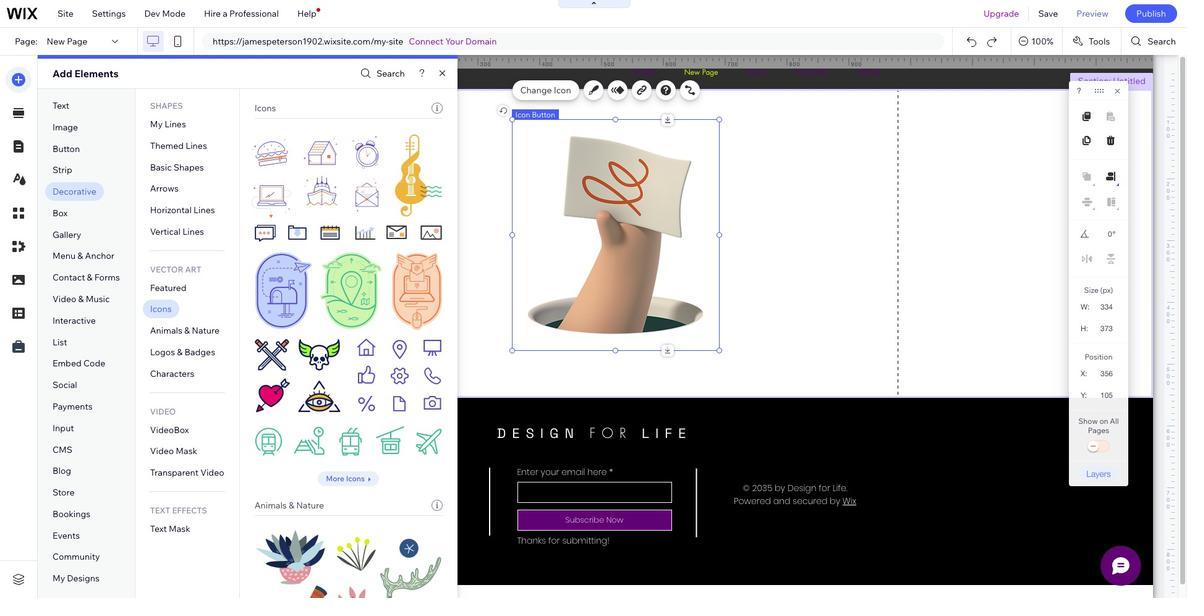 Task type: describe. For each thing, give the bounding box(es) containing it.
0 horizontal spatial button
[[53, 143, 80, 154]]

0 horizontal spatial icons
[[150, 304, 172, 315]]

preview button
[[1067, 0, 1118, 27]]

1 vertical spatial search button
[[357, 65, 405, 83]]

section:
[[1078, 75, 1111, 87]]

anchor
[[85, 251, 114, 262]]

layers button
[[1079, 467, 1118, 480]]

position
[[1085, 352, 1113, 362]]

dev
[[144, 8, 160, 19]]

menu & anchor
[[53, 251, 114, 262]]

list
[[53, 337, 67, 348]]

0 vertical spatial animals
[[150, 325, 182, 336]]

x:
[[1081, 370, 1087, 378]]

my for my lines
[[150, 119, 163, 130]]

vector art
[[150, 264, 201, 274]]

themed
[[150, 140, 184, 151]]

interactive
[[53, 315, 96, 326]]

save
[[1038, 8, 1058, 19]]

size (px)
[[1084, 286, 1113, 295]]

text for text mask
[[150, 524, 167, 535]]

themed lines
[[150, 140, 207, 151]]

add
[[53, 67, 72, 80]]

site
[[57, 8, 73, 19]]

help
[[297, 8, 316, 19]]

700
[[727, 61, 739, 67]]

icon button
[[515, 110, 555, 119]]

change icon
[[520, 85, 571, 96]]

mask for text mask
[[169, 524, 190, 535]]

1 vertical spatial search
[[377, 68, 405, 79]]

dev mode
[[144, 8, 186, 19]]

decorative
[[53, 186, 96, 197]]

domain
[[465, 36, 497, 47]]

h:
[[1081, 325, 1088, 333]]

icons inside button
[[346, 474, 365, 483]]

w:
[[1081, 303, 1090, 312]]

videobox
[[150, 425, 189, 436]]

lines for horizontal lines
[[194, 205, 215, 216]]

arrows
[[150, 183, 179, 194]]

vertical
[[150, 226, 181, 237]]

publish button
[[1125, 4, 1177, 23]]

my lines
[[150, 119, 186, 130]]

text for text
[[53, 100, 69, 111]]

basic
[[150, 162, 172, 173]]

lines for my lines
[[165, 119, 186, 130]]

text for text effects
[[150, 506, 170, 516]]

mode
[[162, 8, 186, 19]]

a
[[223, 8, 227, 19]]

(px)
[[1100, 286, 1113, 295]]

logos & badges
[[150, 347, 215, 358]]

cms
[[53, 444, 72, 455]]

video & music
[[53, 294, 110, 305]]

0 horizontal spatial icon
[[515, 110, 530, 119]]

1 horizontal spatial search button
[[1122, 28, 1187, 55]]

text mask
[[150, 524, 190, 535]]

strip
[[53, 165, 72, 176]]

0 vertical spatial button
[[532, 110, 555, 119]]

1 horizontal spatial animals & nature
[[255, 500, 324, 511]]

professional
[[229, 8, 279, 19]]

characters
[[150, 368, 194, 380]]

horizontal lines
[[150, 205, 215, 216]]

lines for vertical lines
[[182, 226, 204, 237]]

more icons
[[326, 474, 365, 483]]

settings
[[92, 8, 126, 19]]

300
[[480, 61, 491, 67]]

100% button
[[1012, 28, 1062, 55]]

layers
[[1086, 469, 1111, 479]]

code
[[83, 358, 105, 369]]

1 horizontal spatial nature
[[296, 500, 324, 511]]

lines for themed lines
[[186, 140, 207, 151]]

upgrade
[[984, 8, 1019, 19]]

new
[[47, 36, 65, 47]]

hire
[[204, 8, 221, 19]]

payments
[[53, 401, 93, 412]]

transparent
[[150, 468, 199, 479]]

music
[[86, 294, 110, 305]]

input
[[53, 423, 74, 434]]

0 vertical spatial icon
[[554, 85, 571, 96]]

designs
[[67, 573, 100, 584]]

blog
[[53, 466, 71, 477]]

contact & forms
[[53, 272, 120, 283]]

effects
[[172, 506, 207, 516]]



Task type: vqa. For each thing, say whether or not it's contained in the screenshot.
the bottom the a
no



Task type: locate. For each thing, give the bounding box(es) containing it.
°
[[1113, 230, 1116, 239]]

mask down text effects
[[169, 524, 190, 535]]

search button down site
[[357, 65, 405, 83]]

1 vertical spatial icons
[[150, 304, 172, 315]]

1 vertical spatial button
[[53, 143, 80, 154]]

change
[[520, 85, 552, 96]]

text
[[53, 100, 69, 111], [150, 506, 170, 516], [150, 524, 167, 535]]

nature up badges
[[192, 325, 220, 336]]

contact
[[53, 272, 85, 283]]

forms
[[94, 272, 120, 283]]

100%
[[1031, 36, 1053, 47]]

0 vertical spatial shapes
[[150, 101, 183, 111]]

shapes
[[150, 101, 183, 111], [174, 162, 204, 173]]

bookings
[[53, 509, 90, 520]]

0 vertical spatial search
[[1148, 36, 1176, 47]]

search down publish button
[[1148, 36, 1176, 47]]

button down image
[[53, 143, 80, 154]]

900
[[851, 61, 862, 67]]

featured
[[150, 282, 186, 293]]

1 vertical spatial animals
[[255, 500, 287, 511]]

animals
[[150, 325, 182, 336], [255, 500, 287, 511]]

search
[[1148, 36, 1176, 47], [377, 68, 405, 79]]

0 vertical spatial my
[[150, 119, 163, 130]]

lines up basic shapes
[[186, 140, 207, 151]]

pages
[[1088, 426, 1109, 435]]

1 horizontal spatial icon
[[554, 85, 571, 96]]

size
[[1084, 286, 1099, 295]]

video for video & music
[[53, 294, 76, 305]]

video right "transparent"
[[200, 468, 224, 479]]

logos
[[150, 347, 175, 358]]

600
[[666, 61, 677, 67]]

mask up 'transparent video'
[[176, 446, 197, 457]]

video for video
[[150, 407, 176, 416]]

1 horizontal spatial my
[[150, 119, 163, 130]]

text effects
[[150, 506, 207, 516]]

1 vertical spatial shapes
[[174, 162, 204, 173]]

&
[[77, 251, 83, 262], [87, 272, 93, 283], [78, 294, 84, 305], [184, 325, 190, 336], [177, 347, 183, 358], [289, 500, 294, 511]]

2 horizontal spatial icons
[[346, 474, 365, 483]]

my
[[150, 119, 163, 130], [53, 573, 65, 584]]

on
[[1100, 417, 1108, 426]]

? button
[[1077, 87, 1081, 95]]

animals & nature
[[150, 325, 220, 336], [255, 500, 324, 511]]

preview
[[1077, 8, 1109, 19]]

publish
[[1136, 8, 1166, 19]]

icon
[[554, 85, 571, 96], [515, 110, 530, 119]]

lines down horizontal lines
[[182, 226, 204, 237]]

basic shapes
[[150, 162, 204, 173]]

store
[[53, 487, 74, 498]]

video down "contact"
[[53, 294, 76, 305]]

my left designs
[[53, 573, 65, 584]]

1 horizontal spatial search
[[1148, 36, 1176, 47]]

None text field
[[1096, 226, 1112, 242], [1094, 365, 1118, 382], [1093, 387, 1118, 404], [1096, 226, 1112, 242], [1094, 365, 1118, 382], [1093, 387, 1118, 404]]

video mask
[[150, 446, 197, 457]]

add elements
[[53, 67, 119, 80]]

400
[[542, 61, 553, 67]]

site
[[389, 36, 403, 47]]

icon right change
[[554, 85, 571, 96]]

500
[[604, 61, 615, 67]]

search button down publish button
[[1122, 28, 1187, 55]]

800
[[789, 61, 800, 67]]

icon down change
[[515, 110, 530, 119]]

show
[[1078, 417, 1098, 426]]

art
[[185, 264, 201, 274]]

menu
[[53, 251, 76, 262]]

1 vertical spatial nature
[[296, 500, 324, 511]]

https://jamespeterson1902.wixsite.com/my-site connect your domain
[[213, 36, 497, 47]]

switch
[[1086, 438, 1111, 456]]

events
[[53, 530, 80, 541]]

1 vertical spatial icon
[[515, 110, 530, 119]]

0 vertical spatial icons
[[255, 103, 276, 114]]

0 horizontal spatial nature
[[192, 325, 220, 336]]

0 horizontal spatial search
[[377, 68, 405, 79]]

save button
[[1029, 0, 1067, 27]]

2 vertical spatial icons
[[346, 474, 365, 483]]

None text field
[[1094, 299, 1118, 315], [1094, 320, 1118, 337], [1094, 299, 1118, 315], [1094, 320, 1118, 337]]

video
[[53, 294, 76, 305], [150, 407, 176, 416], [150, 446, 174, 457], [200, 468, 224, 479]]

video down videobox at the left bottom
[[150, 446, 174, 457]]

1 horizontal spatial icons
[[255, 103, 276, 114]]

0 vertical spatial nature
[[192, 325, 220, 336]]

y:
[[1081, 391, 1087, 400]]

lines up the themed lines
[[165, 119, 186, 130]]

0 horizontal spatial search button
[[357, 65, 405, 83]]

new page
[[47, 36, 87, 47]]

horizontal
[[150, 205, 192, 216]]

search down site
[[377, 68, 405, 79]]

video for video mask
[[150, 446, 174, 457]]

box
[[53, 208, 68, 219]]

0 horizontal spatial my
[[53, 573, 65, 584]]

community
[[53, 552, 100, 563]]

show on all pages
[[1078, 417, 1119, 435]]

0 vertical spatial animals & nature
[[150, 325, 220, 336]]

video up videobox at the left bottom
[[150, 407, 176, 416]]

more icons button
[[318, 472, 379, 487]]

0 horizontal spatial animals & nature
[[150, 325, 220, 336]]

https://jamespeterson1902.wixsite.com/my-
[[213, 36, 389, 47]]

embed code
[[53, 358, 105, 369]]

1 vertical spatial animals & nature
[[255, 500, 324, 511]]

vector
[[150, 264, 183, 274]]

tools button
[[1063, 28, 1121, 55]]

1 vertical spatial mask
[[169, 524, 190, 535]]

mask for video mask
[[176, 446, 197, 457]]

lines
[[165, 119, 186, 130], [186, 140, 207, 151], [194, 205, 215, 216], [182, 226, 204, 237]]

connect
[[409, 36, 443, 47]]

shapes up my lines
[[150, 101, 183, 111]]

vertical lines
[[150, 226, 204, 237]]

search button
[[1122, 28, 1187, 55], [357, 65, 405, 83]]

my designs
[[53, 573, 100, 584]]

transparent video
[[150, 468, 224, 479]]

1 horizontal spatial animals
[[255, 500, 287, 511]]

0 vertical spatial search button
[[1122, 28, 1187, 55]]

0 vertical spatial text
[[53, 100, 69, 111]]

untitled
[[1113, 75, 1146, 87]]

hire a professional
[[204, 8, 279, 19]]

badges
[[184, 347, 215, 358]]

1 vertical spatial my
[[53, 573, 65, 584]]

my up the themed
[[150, 119, 163, 130]]

my for my designs
[[53, 573, 65, 584]]

button down change icon
[[532, 110, 555, 119]]

image
[[53, 122, 78, 133]]

your
[[445, 36, 464, 47]]

nature
[[192, 325, 220, 336], [296, 500, 324, 511]]

?
[[1077, 87, 1081, 95]]

social
[[53, 380, 77, 391]]

more
[[326, 474, 344, 483]]

1 vertical spatial text
[[150, 506, 170, 516]]

text up text mask
[[150, 506, 170, 516]]

0 vertical spatial mask
[[176, 446, 197, 457]]

lines right horizontal on the top left
[[194, 205, 215, 216]]

elements
[[74, 67, 119, 80]]

text up image
[[53, 100, 69, 111]]

0 horizontal spatial animals
[[150, 325, 182, 336]]

1 horizontal spatial button
[[532, 110, 555, 119]]

shapes down the themed lines
[[174, 162, 204, 173]]

tools
[[1089, 36, 1110, 47]]

2 vertical spatial text
[[150, 524, 167, 535]]

text down text effects
[[150, 524, 167, 535]]

embed
[[53, 358, 81, 369]]

nature down more icons button
[[296, 500, 324, 511]]



